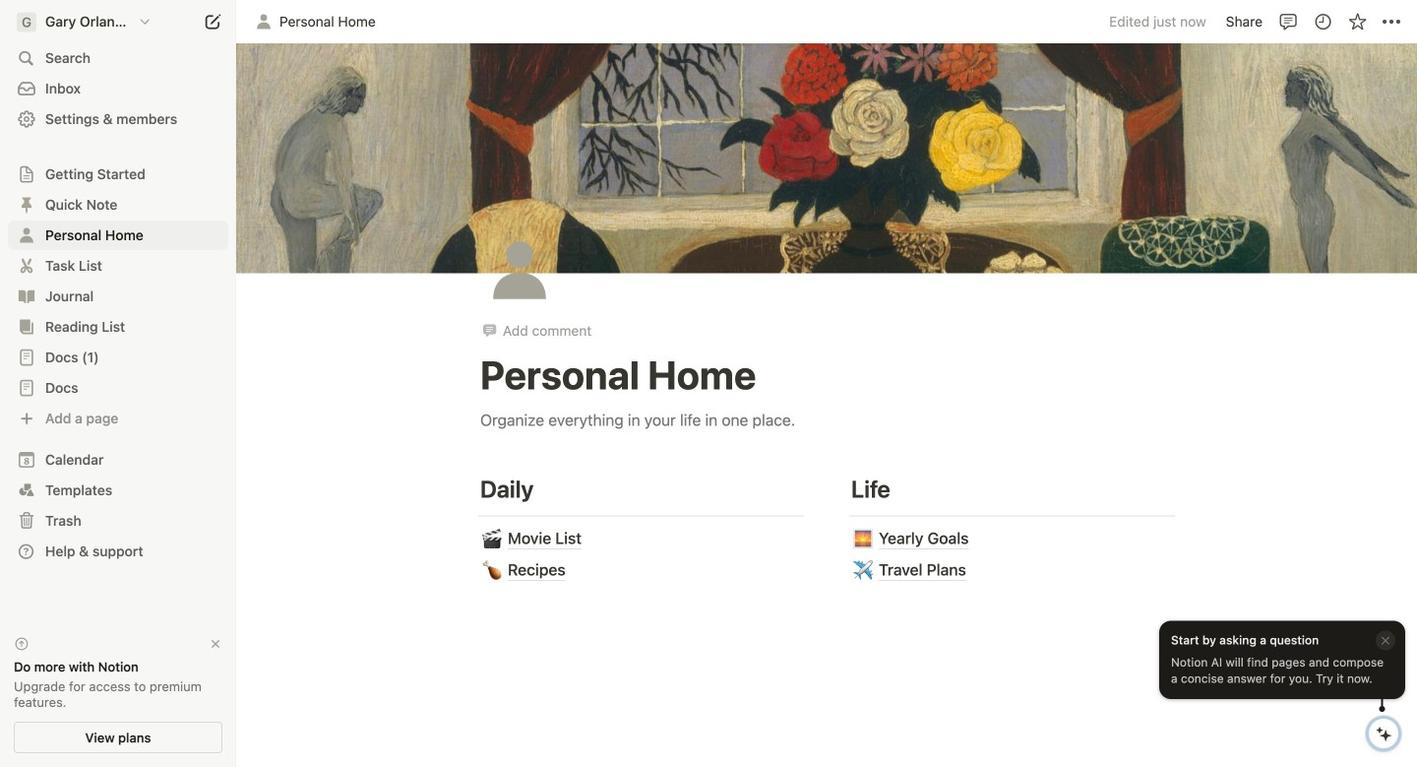Task type: describe. For each thing, give the bounding box(es) containing it.
new page image
[[201, 10, 225, 33]]

🌅 image
[[854, 526, 874, 552]]

3 open image from the top
[[21, 382, 32, 394]]

2 open image from the top
[[21, 199, 32, 211]]

3 open image from the top
[[21, 229, 32, 241]]

1 open image from the top
[[21, 260, 32, 272]]

✈️ image
[[854, 558, 874, 583]]

2 open image from the top
[[21, 352, 32, 363]]

dismiss image
[[209, 637, 223, 651]]

5 open image from the top
[[21, 321, 32, 333]]



Task type: locate. For each thing, give the bounding box(es) containing it.
open image
[[21, 260, 32, 272], [21, 352, 32, 363], [21, 382, 32, 394]]

close tooltip image
[[1381, 634, 1392, 647]]

2 vertical spatial open image
[[21, 382, 32, 394]]

open image
[[21, 168, 32, 180], [21, 199, 32, 211], [21, 229, 32, 241], [21, 290, 32, 302], [21, 321, 32, 333]]

comments image
[[1280, 12, 1299, 32]]

🍗 image
[[483, 558, 502, 583]]

1 open image from the top
[[21, 168, 32, 180]]

updates image
[[1314, 12, 1334, 32]]

0 vertical spatial open image
[[21, 260, 32, 272]]

favorite image
[[1349, 12, 1368, 32]]

🎬 image
[[483, 526, 502, 552]]

4 open image from the top
[[21, 290, 32, 302]]

g image
[[17, 12, 36, 32]]

1 vertical spatial open image
[[21, 352, 32, 363]]

change page icon image
[[482, 232, 558, 309]]



Task type: vqa. For each thing, say whether or not it's contained in the screenshot.
Updates image
yes



